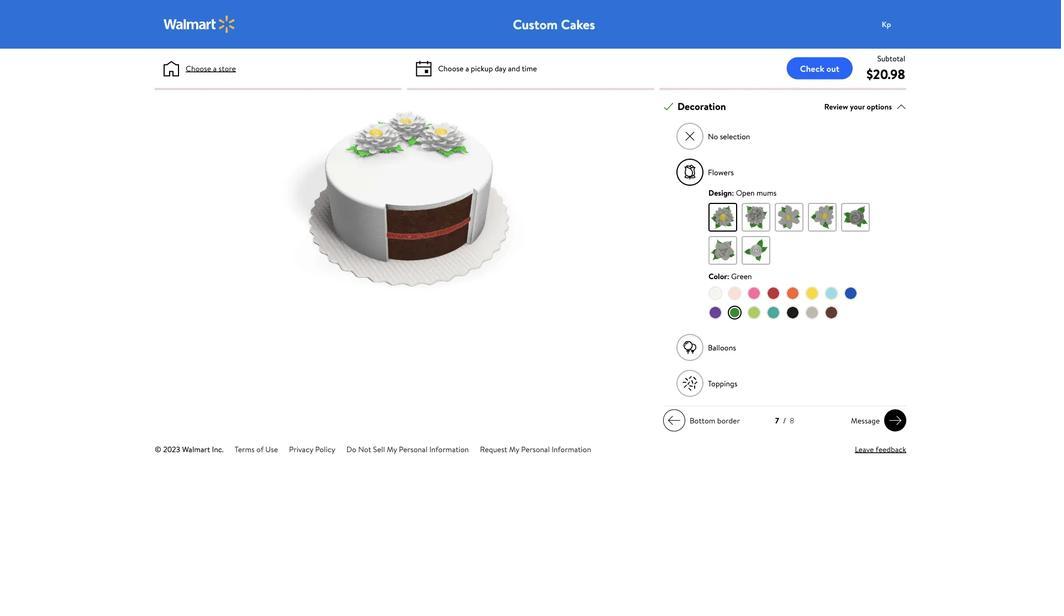 Task type: vqa. For each thing, say whether or not it's contained in the screenshot.
Cart on the top right
no



Task type: describe. For each thing, give the bounding box(es) containing it.
do not sell my personal information link
[[346, 444, 469, 455]]

a for store
[[213, 63, 217, 74]]

2 information from the left
[[552, 444, 591, 455]]

kp button
[[876, 13, 920, 35]]

bottom
[[690, 415, 716, 426]]

1 information from the left
[[429, 444, 469, 455]]

ok image
[[664, 102, 674, 111]]

remove image
[[684, 130, 696, 142]]

choose for choose a store
[[186, 63, 211, 74]]

open
[[736, 187, 755, 198]]

sell
[[373, 444, 385, 455]]

back to walmart.com image
[[164, 15, 236, 33]]

time
[[522, 63, 537, 74]]

subtotal $20.98
[[867, 53, 906, 83]]

review
[[824, 101, 848, 112]]

review your options link
[[824, 99, 907, 114]]

check out button
[[787, 57, 853, 79]]

a for pickup
[[466, 63, 469, 74]]

use
[[266, 444, 278, 455]]

custom
[[513, 15, 558, 33]]

and
[[508, 63, 520, 74]]

2 my from the left
[[509, 444, 519, 455]]

check out
[[800, 62, 840, 74]]

8
[[790, 415, 794, 426]]

7
[[776, 415, 779, 426]]

bottom border link
[[663, 409, 745, 432]]

not
[[358, 444, 371, 455]]

$20.98
[[867, 65, 906, 83]]

up arrow image
[[897, 102, 907, 111]]

©
[[155, 444, 161, 455]]

privacy policy
[[289, 444, 335, 455]]

subtotal
[[878, 53, 906, 64]]

2023
[[163, 444, 180, 455]]

review your options element
[[824, 101, 892, 112]]

pickup
[[471, 63, 493, 74]]

walmart
[[182, 444, 210, 455]]

of
[[257, 444, 264, 455]]

design
[[709, 187, 732, 198]]

/
[[783, 415, 786, 426]]

choose a store
[[186, 63, 236, 74]]

do
[[346, 444, 356, 455]]

flowers
[[708, 167, 734, 178]]

design : open mums
[[709, 187, 777, 198]]

no selection
[[708, 131, 750, 142]]

leave
[[855, 444, 874, 455]]



Task type: locate. For each thing, give the bounding box(es) containing it.
request my personal information
[[480, 444, 591, 455]]

my
[[387, 444, 397, 455], [509, 444, 519, 455]]

2 choose from the left
[[438, 63, 464, 74]]

0 horizontal spatial choose
[[186, 63, 211, 74]]

privacy policy link
[[289, 444, 335, 455]]

personal right request
[[521, 444, 550, 455]]

mums
[[757, 187, 777, 198]]

2 icon for continue arrow image from the left
[[889, 414, 902, 427]]

icon for continue arrow image up feedback on the right bottom of page
[[889, 414, 902, 427]]

: for design
[[732, 187, 734, 198]]

terms of use link
[[235, 444, 278, 455]]

1 vertical spatial :
[[727, 271, 730, 281]]

selection
[[720, 131, 750, 142]]

color : green
[[709, 271, 752, 281]]

a left pickup
[[466, 63, 469, 74]]

review your options
[[824, 101, 892, 112]]

2 personal from the left
[[521, 444, 550, 455]]

choose
[[186, 63, 211, 74], [438, 63, 464, 74]]

my right request
[[509, 444, 519, 455]]

0 horizontal spatial :
[[727, 271, 730, 281]]

choose a store link
[[186, 62, 236, 74]]

choose a pickup day and time
[[438, 63, 537, 74]]

0 vertical spatial :
[[732, 187, 734, 198]]

message link
[[847, 409, 907, 432]]

1 icon for continue arrow image from the left
[[668, 414, 681, 427]]

inc.
[[212, 444, 224, 455]]

1 horizontal spatial icon for continue arrow image
[[889, 414, 902, 427]]

balloons
[[708, 342, 736, 353]]

1 horizontal spatial :
[[732, 187, 734, 198]]

1 horizontal spatial my
[[509, 444, 519, 455]]

1 horizontal spatial information
[[552, 444, 591, 455]]

choose left 'store'
[[186, 63, 211, 74]]

0 horizontal spatial information
[[429, 444, 469, 455]]

a left 'store'
[[213, 63, 217, 74]]

icon for continue arrow image
[[668, 414, 681, 427], [889, 414, 902, 427]]

personal right sell
[[399, 444, 428, 455]]

choose left pickup
[[438, 63, 464, 74]]

terms
[[235, 444, 255, 455]]

1 my from the left
[[387, 444, 397, 455]]

store
[[219, 63, 236, 74]]

toppings
[[708, 378, 738, 389]]

7 / 8
[[776, 415, 794, 426]]

1 horizontal spatial choose
[[438, 63, 464, 74]]

1 horizontal spatial personal
[[521, 444, 550, 455]]

green
[[731, 271, 752, 281]]

policy
[[315, 444, 335, 455]]

0 horizontal spatial icon for continue arrow image
[[668, 414, 681, 427]]

terms of use
[[235, 444, 278, 455]]

privacy
[[289, 444, 313, 455]]

out
[[827, 62, 840, 74]]

leave feedback
[[855, 444, 907, 455]]

choose for choose a pickup day and time
[[438, 63, 464, 74]]

2 a from the left
[[466, 63, 469, 74]]

day
[[495, 63, 506, 74]]

a
[[213, 63, 217, 74], [466, 63, 469, 74]]

icon for continue arrow image left bottom at right
[[668, 414, 681, 427]]

1 a from the left
[[213, 63, 217, 74]]

request
[[480, 444, 507, 455]]

1 choose from the left
[[186, 63, 211, 74]]

feedback
[[876, 444, 907, 455]]

do not sell my personal information
[[346, 444, 469, 455]]

personal
[[399, 444, 428, 455], [521, 444, 550, 455]]

bottom border
[[690, 415, 740, 426]]

color
[[709, 271, 727, 281]]

check
[[800, 62, 825, 74]]

decoration
[[678, 100, 726, 113]]

cakes
[[561, 15, 595, 33]]

© 2023 walmart inc.
[[155, 444, 224, 455]]

1 personal from the left
[[399, 444, 428, 455]]

:
[[732, 187, 734, 198], [727, 271, 730, 281]]

0 horizontal spatial a
[[213, 63, 217, 74]]

no
[[708, 131, 718, 142]]

: for color
[[727, 271, 730, 281]]

kp
[[882, 19, 891, 30]]

: left open
[[732, 187, 734, 198]]

: left green
[[727, 271, 730, 281]]

border
[[717, 415, 740, 426]]

message
[[851, 415, 880, 426]]

information
[[429, 444, 469, 455], [552, 444, 591, 455]]

request my personal information link
[[480, 444, 591, 455]]

1 horizontal spatial a
[[466, 63, 469, 74]]

0 horizontal spatial my
[[387, 444, 397, 455]]

my right sell
[[387, 444, 397, 455]]

leave feedback button
[[855, 443, 907, 455]]

0 horizontal spatial personal
[[399, 444, 428, 455]]

icon for continue arrow image inside message link
[[889, 414, 902, 427]]

custom cakes
[[513, 15, 595, 33]]

options
[[867, 101, 892, 112]]

icon for continue arrow image inside bottom border link
[[668, 414, 681, 427]]

your
[[850, 101, 865, 112]]



